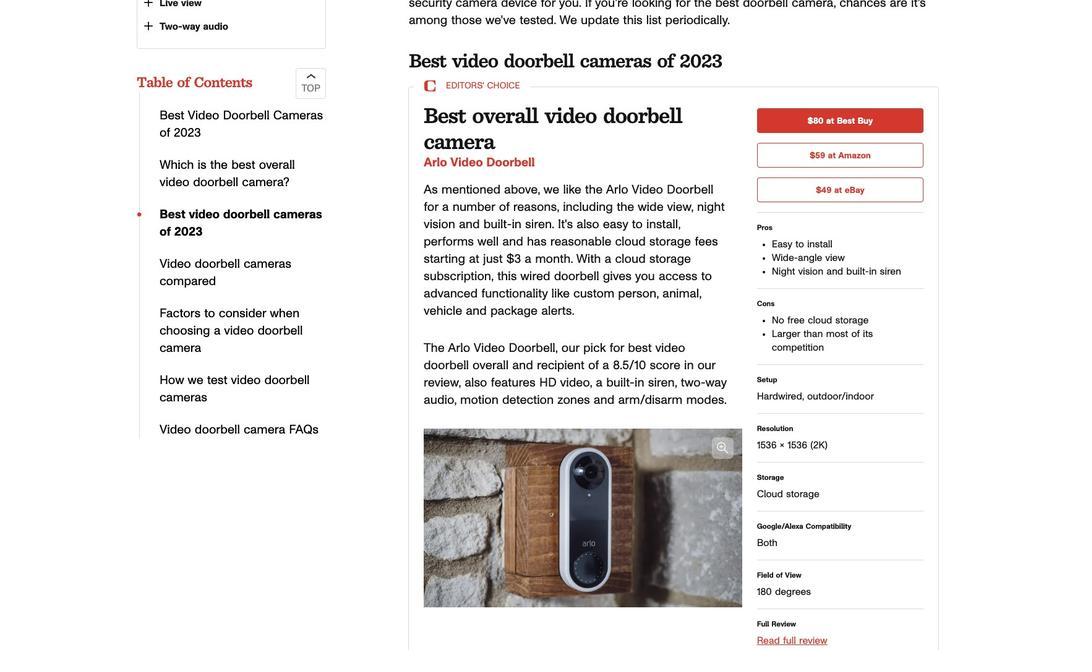 Task type: describe. For each thing, give the bounding box(es) containing it.
video down how
[[160, 424, 191, 436]]

reasonable
[[550, 236, 612, 248]]

setup
[[757, 376, 777, 383]]

storage down install,
[[650, 236, 691, 248]]

cloud inside cons no free cloud storage larger than most of its competition
[[808, 315, 832, 325]]

video doorbell cameras compared
[[160, 258, 291, 288]]

month.
[[535, 253, 573, 265]]

video inside which is the best overall video doorbell camera?
[[160, 176, 189, 189]]

zones
[[558, 394, 590, 406]]

table of contents
[[137, 73, 252, 91]]

a down pick
[[603, 359, 609, 372]]

outdoor/indoor
[[807, 391, 874, 401]]

a right $3
[[525, 253, 532, 265]]

install
[[807, 239, 833, 249]]

arlo inside the arlo video doorbell, our pick for best video doorbell overall and recipient of a 8.5/10 score in our review, also features hd video, a built-in siren, two-way audio, motion detection zones and arm/disarm modes.
[[448, 342, 470, 354]]

2023 for best video doorbell cameras of 2023 link
[[174, 127, 201, 139]]

0 vertical spatial like
[[563, 184, 581, 196]]

full review
[[757, 620, 796, 628]]

as
[[424, 184, 438, 196]]

pros
[[757, 224, 773, 231]]

how we test video doorbell cameras
[[160, 374, 310, 404]]

factors to consider when choosing a video doorbell camera
[[160, 307, 303, 355]]

in inside pros easy to install wide-angle view night vision and built-in siren
[[869, 266, 877, 276]]

best video doorbell cameras of 2023
[[160, 110, 323, 139]]

review,
[[424, 377, 461, 389]]

read full review
[[757, 636, 828, 646]]

video inside the arlo video doorbell, our pick for best video doorbell overall and recipient of a 8.5/10 score in our review, also features hd video, a built-in siren, two-way audio, motion detection zones and arm/disarm modes.
[[474, 342, 505, 354]]

compatibility
[[806, 523, 852, 530]]

alerts.
[[541, 305, 575, 317]]

video,
[[560, 377, 592, 389]]

no
[[772, 315, 784, 325]]

reasons,
[[513, 201, 559, 213]]

at for best
[[826, 117, 834, 125]]

of inside cons no free cloud storage larger than most of its competition
[[852, 329, 860, 339]]

arlo video doorbell image
[[424, 429, 742, 608]]

in inside as mentioned above, we like the arlo video doorbell for a number of reasons, including the wide view, night vision and built-in siren. it's also easy to install, performs well and has reasonable cloud storage fees starting at just $3 a month. with a cloud storage subscription, this wired doorbell gives you access to advanced functionality like custom person, animal, vehicle and package alerts.
[[512, 218, 522, 231]]

to inside pros easy to install wide-angle view night vision and built-in siren
[[796, 239, 804, 249]]

choice
[[487, 81, 520, 90]]

$59
[[810, 151, 825, 160]]

full
[[757, 620, 769, 628]]

and up features
[[512, 359, 533, 372]]

video inside the "best overall video doorbell camera arlo video doorbell"
[[450, 156, 483, 169]]

audio
[[203, 21, 228, 31]]

x
[[780, 440, 785, 450]]

video inside the arlo video doorbell, our pick for best video doorbell overall and recipient of a 8.5/10 score in our review, also features hd video, a built-in siren, two-way audio, motion detection zones and arm/disarm modes.
[[655, 342, 685, 354]]

amazon
[[838, 151, 871, 160]]

gives
[[603, 270, 632, 283]]

of inside as mentioned above, we like the arlo video doorbell for a number of reasons, including the wide view, night vision and built-in siren. it's also easy to install, performs well and has reasonable cloud storage fees starting at just $3 a month. with a cloud storage subscription, this wired doorbell gives you access to advanced functionality like custom person, animal, vehicle and package alerts.
[[499, 201, 510, 213]]

and down advanced
[[466, 305, 487, 317]]

cameras inside the best video doorbell cameras of 2023
[[273, 208, 322, 221]]

doorbell inside the arlo video doorbell, our pick for best video doorbell overall and recipient of a 8.5/10 score in our review, also features hd video, a built-in siren, two-way audio, motion detection zones and arm/disarm modes.
[[424, 359, 469, 372]]

person,
[[618, 288, 659, 300]]

way inside the two-way audio button
[[182, 21, 200, 31]]

than
[[804, 329, 823, 339]]

wired
[[520, 270, 550, 283]]

test
[[207, 374, 227, 387]]

detection
[[502, 394, 554, 406]]

editors'
[[446, 81, 484, 90]]

for inside as mentioned above, we like the arlo video doorbell for a number of reasons, including the wide view, night vision and built-in siren. it's also easy to install, performs well and has reasonable cloud storage fees starting at just $3 a month. with a cloud storage subscription, this wired doorbell gives you access to advanced functionality like custom person, animal, vehicle and package alerts.
[[424, 201, 439, 213]]

overall inside the arlo video doorbell, our pick for best video doorbell overall and recipient of a 8.5/10 score in our review, also features hd video, a built-in siren, two-way audio, motion detection zones and arm/disarm modes.
[[473, 359, 509, 372]]

1 vertical spatial best video doorbell cameras of 2023
[[160, 208, 322, 238]]

storage inside cons no free cloud storage larger than most of its competition
[[836, 315, 869, 325]]

view
[[785, 571, 802, 579]]

wide
[[638, 201, 664, 213]]

free
[[788, 315, 805, 325]]

1 vertical spatial like
[[552, 288, 570, 300]]

you
[[635, 270, 655, 283]]

fees
[[695, 236, 718, 248]]

$49
[[816, 186, 832, 195]]

to right access
[[701, 270, 712, 283]]

storage up google/alexa compatibility
[[786, 489, 820, 499]]

video inside as mentioned above, we like the arlo video doorbell for a number of reasons, including the wide view, night vision and built-in siren. it's also easy to install, performs well and has reasonable cloud storage fees starting at just $3 a month. with a cloud storage subscription, this wired doorbell gives you access to advanced functionality like custom person, animal, vehicle and package alerts.
[[632, 184, 663, 196]]

best video doorbell cameras of 2023 link
[[160, 208, 322, 238]]

two-way audio button
[[142, 20, 316, 33]]

which
[[160, 159, 194, 171]]

number
[[453, 201, 495, 213]]

it's
[[558, 218, 573, 231]]

a inside factors to consider when choosing a video doorbell camera
[[214, 325, 221, 337]]

easy
[[603, 218, 628, 231]]

hardwired, outdoor/indoor
[[757, 391, 874, 401]]

night
[[772, 266, 795, 276]]

package
[[491, 305, 538, 317]]

cameras inside video doorbell cameras compared
[[244, 258, 291, 270]]

faqs
[[289, 424, 319, 436]]

is
[[198, 159, 206, 171]]

angle
[[798, 253, 822, 263]]

starting
[[424, 253, 465, 265]]

best inside the arlo video doorbell, our pick for best video doorbell overall and recipient of a 8.5/10 score in our review, also features hd video, a built-in siren, two-way audio, motion detection zones and arm/disarm modes.
[[628, 342, 652, 354]]

google/alexa compatibility
[[757, 523, 852, 530]]

google/alexa
[[757, 523, 803, 530]]

best inside best video doorbell cameras of 2023
[[160, 110, 184, 122]]

with
[[576, 253, 601, 265]]

a right with
[[605, 253, 612, 265]]

of inside the best video doorbell cameras of 2023
[[160, 226, 171, 238]]

$3
[[507, 253, 521, 265]]

hardwired,
[[757, 391, 804, 401]]

as mentioned above, we like the arlo video doorbell for a number of reasons, including the wide view, night vision and built-in siren. it's also easy to install, performs well and has reasonable cloud storage fees starting at just $3 a month. with a cloud storage subscription, this wired doorbell gives you access to advanced functionality like custom person, animal, vehicle and package alerts.
[[424, 184, 725, 317]]

two-way audio
[[160, 21, 228, 31]]

how
[[160, 374, 184, 387]]

top
[[302, 84, 320, 93]]

custom
[[574, 288, 615, 300]]

best inside which is the best overall video doorbell camera?
[[231, 159, 255, 171]]

which is the best overall video doorbell camera?
[[160, 159, 295, 189]]

has
[[527, 236, 547, 248]]

the
[[424, 342, 445, 354]]

and up $3
[[503, 236, 523, 248]]

modes.
[[686, 394, 727, 406]]

which is the best overall video doorbell camera? link
[[160, 159, 295, 189]]

in down 8.5/10
[[635, 377, 644, 389]]

this
[[497, 270, 517, 283]]

$49 at ebay
[[816, 186, 865, 195]]

storage
[[757, 474, 784, 481]]

best video doorbell cameras of 2023 link
[[160, 110, 323, 139]]

score
[[650, 359, 680, 372]]

built- inside the arlo video doorbell, our pick for best video doorbell overall and recipient of a 8.5/10 score in our review, also features hd video, a built-in siren, two-way audio, motion detection zones and arm/disarm modes.
[[606, 377, 635, 389]]

1 horizontal spatial camera
[[244, 424, 285, 436]]

a left number
[[442, 201, 449, 213]]

factors to consider when choosing a video doorbell camera link
[[160, 307, 303, 355]]



Task type: locate. For each thing, give the bounding box(es) containing it.
video down table of contents
[[188, 110, 219, 122]]

our up the recipient
[[562, 342, 580, 354]]

built- inside as mentioned above, we like the arlo video doorbell for a number of reasons, including the wide view, night vision and built-in siren. it's also easy to install, performs well and has reasonable cloud storage fees starting at just $3 a month. with a cloud storage subscription, this wired doorbell gives you access to advanced functionality like custom person, animal, vehicle and package alerts.
[[484, 218, 512, 231]]

competition
[[772, 343, 824, 352]]

storage up 'most'
[[836, 315, 869, 325]]

2 vertical spatial cloud
[[808, 315, 832, 325]]

video inside factors to consider when choosing a video doorbell camera
[[224, 325, 254, 337]]

0 vertical spatial built-
[[484, 218, 512, 231]]

2 horizontal spatial built-
[[847, 266, 869, 276]]

storage up access
[[650, 253, 691, 265]]

and right the zones
[[594, 394, 615, 406]]

two-
[[160, 21, 182, 31]]

view
[[825, 253, 845, 263]]

2 vertical spatial camera
[[244, 424, 285, 436]]

cloud up gives
[[615, 253, 646, 265]]

including
[[563, 201, 613, 213]]

1 vertical spatial also
[[465, 377, 487, 389]]

camera?
[[242, 176, 289, 189]]

0 horizontal spatial built-
[[484, 218, 512, 231]]

video up "mentioned"
[[450, 156, 483, 169]]

video up wide on the right top of the page
[[632, 184, 663, 196]]

doorbell inside as mentioned above, we like the arlo video doorbell for a number of reasons, including the wide view, night vision and built-in siren. it's also easy to install, performs well and has reasonable cloud storage fees starting at just $3 a month. with a cloud storage subscription, this wired doorbell gives you access to advanced functionality like custom person, animal, vehicle and package alerts.
[[554, 270, 599, 283]]

overall inside which is the best overall video doorbell camera?
[[259, 159, 295, 171]]

built- up well
[[484, 218, 512, 231]]

in left siren at right top
[[869, 266, 877, 276]]

0 horizontal spatial way
[[182, 21, 200, 31]]

we inside how we test video doorbell cameras
[[188, 374, 203, 387]]

0 vertical spatial best video doorbell cameras of 2023
[[409, 48, 722, 72]]

resolution
[[757, 425, 793, 432]]

1 vertical spatial best
[[628, 342, 652, 354]]

to
[[632, 218, 643, 231], [796, 239, 804, 249], [701, 270, 712, 283], [204, 307, 215, 320]]

how we test video doorbell cameras link
[[160, 374, 310, 404]]

0 horizontal spatial for
[[424, 201, 439, 213]]

doorbell inside video doorbell cameras compared
[[195, 258, 240, 270]]

our
[[562, 342, 580, 354], [698, 359, 716, 372]]

1536 x 1536 (2k)
[[757, 440, 828, 450]]

1 vertical spatial 2023
[[174, 127, 201, 139]]

0 vertical spatial vision
[[424, 218, 455, 231]]

best left buy
[[837, 117, 855, 125]]

for inside the arlo video doorbell, our pick for best video doorbell overall and recipient of a 8.5/10 score in our review, also features hd video, a built-in siren, two-way audio, motion detection zones and arm/disarm modes.
[[610, 342, 624, 354]]

arlo up including
[[606, 184, 628, 196]]

consider
[[219, 307, 266, 320]]

$49 at ebay link
[[757, 177, 924, 202]]

best up camera?
[[231, 159, 255, 171]]

best up 8.5/10
[[628, 342, 652, 354]]

the
[[210, 159, 228, 171], [585, 184, 603, 196], [617, 201, 634, 213]]

0 vertical spatial arlo
[[424, 156, 447, 169]]

2 1536 from the left
[[788, 440, 807, 450]]

cloud
[[757, 489, 783, 499]]

a down consider
[[214, 325, 221, 337]]

to up angle
[[796, 239, 804, 249]]

arlo right the
[[448, 342, 470, 354]]

vision inside pros easy to install wide-angle view night vision and built-in siren
[[798, 266, 824, 276]]

for
[[424, 201, 439, 213], [610, 342, 624, 354]]

2 vertical spatial 2023
[[174, 226, 203, 238]]

at for ebay
[[834, 186, 842, 195]]

1 vertical spatial vision
[[798, 266, 824, 276]]

also inside as mentioned above, we like the arlo video doorbell for a number of reasons, including the wide view, night vision and built-in siren. it's also easy to install, performs well and has reasonable cloud storage fees starting at just $3 a month. with a cloud storage subscription, this wired doorbell gives you access to advanced functionality like custom person, animal, vehicle and package alerts.
[[577, 218, 599, 231]]

at right $59 at the right top
[[828, 151, 836, 160]]

review
[[772, 620, 796, 628]]

1 vertical spatial we
[[188, 374, 203, 387]]

to right easy on the top of page
[[632, 218, 643, 231]]

0 vertical spatial cloud
[[615, 236, 646, 248]]

video inside the best video doorbell cameras of 2023
[[189, 208, 220, 221]]

best overall video doorbell camera arlo video doorbell
[[424, 101, 682, 169]]

0 horizontal spatial doorbell
[[223, 110, 270, 122]]

0 vertical spatial overall
[[472, 101, 538, 129]]

read
[[757, 636, 780, 646]]

built-
[[484, 218, 512, 231], [847, 266, 869, 276], [606, 377, 635, 389]]

2 horizontal spatial doorbell
[[667, 184, 714, 196]]

and
[[459, 218, 480, 231], [503, 236, 523, 248], [827, 266, 843, 276], [466, 305, 487, 317], [512, 359, 533, 372], [594, 394, 615, 406]]

functionality
[[481, 288, 548, 300]]

and down number
[[459, 218, 480, 231]]

2 horizontal spatial arlo
[[606, 184, 628, 196]]

camera up "mentioned"
[[424, 127, 494, 154]]

video up compared
[[160, 258, 191, 270]]

$80 at best buy
[[808, 117, 873, 125]]

also down including
[[577, 218, 599, 231]]

arlo inside as mentioned above, we like the arlo video doorbell for a number of reasons, including the wide view, night vision and built-in siren. it's also easy to install, performs well and has reasonable cloud storage fees starting at just $3 a month. with a cloud storage subscription, this wired doorbell gives you access to advanced functionality like custom person, animal, vehicle and package alerts.
[[606, 184, 628, 196]]

1 horizontal spatial the
[[585, 184, 603, 196]]

1 horizontal spatial for
[[610, 342, 624, 354]]

for up 8.5/10
[[610, 342, 624, 354]]

arlo up as
[[424, 156, 447, 169]]

features
[[491, 377, 536, 389]]

most
[[826, 329, 848, 339]]

in left siren.
[[512, 218, 522, 231]]

at for amazon
[[828, 151, 836, 160]]

like up alerts.
[[552, 288, 570, 300]]

(2k)
[[811, 440, 828, 450]]

buy
[[858, 117, 873, 125]]

overall up features
[[473, 359, 509, 372]]

the arlo video doorbell, our pick for best video doorbell overall and recipient of a 8.5/10 score in our review, also features hd video, a built-in siren, two-way audio, motion detection zones and arm/disarm modes.
[[424, 342, 727, 406]]

1 vertical spatial cloud
[[615, 253, 646, 265]]

and down "view"
[[827, 266, 843, 276]]

our up two-
[[698, 359, 716, 372]]

at inside as mentioned above, we like the arlo video doorbell for a number of reasons, including the wide view, night vision and built-in siren. it's also easy to install, performs well and has reasonable cloud storage fees starting at just $3 a month. with a cloud storage subscription, this wired doorbell gives you access to advanced functionality like custom person, animal, vehicle and package alerts.
[[469, 253, 479, 265]]

0 vertical spatial camera
[[424, 127, 494, 154]]

2 horizontal spatial the
[[617, 201, 634, 213]]

2023 inside best video doorbell cameras of 2023
[[174, 127, 201, 139]]

video inside best video doorbell cameras of 2023
[[188, 110, 219, 122]]

2023
[[680, 48, 722, 72], [174, 127, 201, 139], [174, 226, 203, 238]]

siren
[[880, 266, 901, 276]]

contents
[[194, 73, 252, 91]]

vehicle
[[424, 305, 462, 317]]

a right the video,
[[596, 377, 603, 389]]

we
[[544, 184, 559, 196], [188, 374, 203, 387]]

0 vertical spatial for
[[424, 201, 439, 213]]

video doorbell camera faqs
[[160, 424, 319, 436]]

1 vertical spatial built-
[[847, 266, 869, 276]]

cloud down easy on the top of page
[[615, 236, 646, 248]]

vision up performs
[[424, 218, 455, 231]]

camera left faqs
[[244, 424, 285, 436]]

1 vertical spatial the
[[585, 184, 603, 196]]

doorbell
[[504, 48, 574, 72], [603, 101, 682, 129], [193, 176, 238, 189], [223, 208, 270, 221], [195, 258, 240, 270], [554, 270, 599, 283], [258, 325, 303, 337], [424, 359, 469, 372], [264, 374, 310, 387], [195, 424, 240, 436]]

0 vertical spatial doorbell
[[223, 110, 270, 122]]

1 vertical spatial camera
[[160, 342, 201, 355]]

editors' choice
[[446, 81, 520, 90]]

2 vertical spatial built-
[[606, 377, 635, 389]]

doorbell inside how we test video doorbell cameras
[[264, 374, 310, 387]]

both
[[757, 538, 778, 548]]

we up reasons,
[[544, 184, 559, 196]]

read full review link
[[757, 634, 924, 648]]

0 horizontal spatial also
[[465, 377, 487, 389]]

best
[[231, 159, 255, 171], [628, 342, 652, 354]]

1 horizontal spatial we
[[544, 184, 559, 196]]

motion
[[460, 394, 499, 406]]

video up features
[[474, 342, 505, 354]]

built- inside pros easy to install wide-angle view night vision and built-in siren
[[847, 266, 869, 276]]

0 vertical spatial our
[[562, 342, 580, 354]]

storage
[[650, 236, 691, 248], [650, 253, 691, 265], [836, 315, 869, 325], [786, 489, 820, 499]]

0 horizontal spatial our
[[562, 342, 580, 354]]

larger
[[772, 329, 800, 339]]

in up two-
[[684, 359, 694, 372]]

choosing
[[160, 325, 210, 337]]

best
[[409, 48, 446, 72], [424, 101, 466, 129], [160, 110, 184, 122], [837, 117, 855, 125], [160, 208, 186, 221]]

overall down choice
[[472, 101, 538, 129]]

0 vertical spatial we
[[544, 184, 559, 196]]

we left test
[[188, 374, 203, 387]]

0 horizontal spatial vision
[[424, 218, 455, 231]]

cloud up "than"
[[808, 315, 832, 325]]

1 horizontal spatial 1536
[[788, 440, 807, 450]]

cloud
[[615, 236, 646, 248], [615, 253, 646, 265], [808, 315, 832, 325]]

1 vertical spatial arlo
[[606, 184, 628, 196]]

overall inside the "best overall video doorbell camera arlo video doorbell"
[[472, 101, 538, 129]]

doorbell up above,
[[486, 156, 535, 169]]

easy
[[772, 239, 792, 249]]

1536 left x
[[757, 440, 777, 450]]

1 horizontal spatial also
[[577, 218, 599, 231]]

and inside pros easy to install wide-angle view night vision and built-in siren
[[827, 266, 843, 276]]

overall up camera?
[[259, 159, 295, 171]]

we inside as mentioned above, we like the arlo video doorbell for a number of reasons, including the wide view, night vision and built-in siren. it's also easy to install, performs well and has reasonable cloud storage fees starting at just $3 a month. with a cloud storage subscription, this wired doorbell gives you access to advanced functionality like custom person, animal, vehicle and package alerts.
[[544, 184, 559, 196]]

of inside best video doorbell cameras of 2023
[[160, 127, 170, 139]]

1 horizontal spatial best video doorbell cameras of 2023
[[409, 48, 722, 72]]

way left the audio
[[182, 21, 200, 31]]

its
[[863, 329, 873, 339]]

mentioned
[[442, 184, 501, 196]]

1 horizontal spatial our
[[698, 359, 716, 372]]

0 horizontal spatial camera
[[160, 342, 201, 355]]

the up including
[[585, 184, 603, 196]]

video inside the "best overall video doorbell camera arlo video doorbell"
[[545, 101, 597, 129]]

1 1536 from the left
[[757, 440, 777, 450]]

also inside the arlo video doorbell, our pick for best video doorbell overall and recipient of a 8.5/10 score in our review, also features hd video, a built-in siren, two-way audio, motion detection zones and arm/disarm modes.
[[465, 377, 487, 389]]

field
[[757, 571, 774, 579]]

1 horizontal spatial best
[[628, 342, 652, 354]]

camera inside the "best overall video doorbell camera arlo video doorbell"
[[424, 127, 494, 154]]

1 vertical spatial for
[[610, 342, 624, 354]]

table
[[137, 73, 173, 91]]

2 vertical spatial the
[[617, 201, 634, 213]]

0 vertical spatial best
[[231, 159, 255, 171]]

2 vertical spatial arlo
[[448, 342, 470, 354]]

2 horizontal spatial camera
[[424, 127, 494, 154]]

view,
[[667, 201, 694, 213]]

doorbell inside the "best overall video doorbell camera arlo video doorbell"
[[486, 156, 535, 169]]

way inside the arlo video doorbell, our pick for best video doorbell overall and recipient of a 8.5/10 score in our review, also features hd video, a built-in siren, two-way audio, motion detection zones and arm/disarm modes.
[[706, 377, 727, 389]]

above,
[[504, 184, 540, 196]]

1 horizontal spatial doorbell
[[486, 156, 535, 169]]

doorbell inside the best video doorbell cameras of 2023
[[223, 208, 270, 221]]

vision
[[424, 218, 455, 231], [798, 266, 824, 276]]

doorbell inside best video doorbell cameras of 2023
[[223, 110, 270, 122]]

$80 at best buy link
[[757, 108, 924, 133]]

2 vertical spatial overall
[[473, 359, 509, 372]]

best down editors'
[[424, 101, 466, 129]]

1 vertical spatial overall
[[259, 159, 295, 171]]

best down which
[[160, 208, 186, 221]]

built- down 8.5/10
[[606, 377, 635, 389]]

access
[[659, 270, 698, 283]]

built- left siren at right top
[[847, 266, 869, 276]]

1 horizontal spatial vision
[[798, 266, 824, 276]]

the inside which is the best overall video doorbell camera?
[[210, 159, 228, 171]]

1536 right x
[[788, 440, 807, 450]]

0 vertical spatial 2023
[[680, 48, 722, 72]]

to inside factors to consider when choosing a video doorbell camera
[[204, 307, 215, 320]]

animal,
[[663, 288, 702, 300]]

0 horizontal spatial best
[[231, 159, 255, 171]]

2023 for best video doorbell cameras of 2023 link on the top of the page
[[174, 226, 203, 238]]

0 vertical spatial way
[[182, 21, 200, 31]]

doorbell down contents
[[223, 110, 270, 122]]

subscription,
[[424, 270, 494, 283]]

$59 at amazon link
[[757, 143, 924, 167]]

degrees
[[775, 587, 811, 597]]

at right $49
[[834, 186, 842, 195]]

doorbell,
[[509, 342, 558, 354]]

video inside how we test video doorbell cameras
[[231, 374, 261, 387]]

at right $80
[[826, 117, 834, 125]]

cameras inside how we test video doorbell cameras
[[160, 392, 207, 404]]

cameras
[[273, 110, 323, 122]]

doorbell up view,
[[667, 184, 714, 196]]

0 horizontal spatial arlo
[[424, 156, 447, 169]]

0 horizontal spatial the
[[210, 159, 228, 171]]

doorbell inside factors to consider when choosing a video doorbell camera
[[258, 325, 303, 337]]

$59 at amazon
[[810, 151, 871, 160]]

siren.
[[525, 218, 554, 231]]

$80
[[808, 117, 824, 125]]

at
[[826, 117, 834, 125], [828, 151, 836, 160], [834, 186, 842, 195], [469, 253, 479, 265]]

the right is
[[210, 159, 228, 171]]

pick
[[583, 342, 606, 354]]

0 horizontal spatial we
[[188, 374, 203, 387]]

arlo inside the "best overall video doorbell camera arlo video doorbell"
[[424, 156, 447, 169]]

8.5/10
[[613, 359, 646, 372]]

1 vertical spatial our
[[698, 359, 716, 372]]

factors
[[160, 307, 201, 320]]

advanced
[[424, 288, 478, 300]]

2023 inside the best video doorbell cameras of 2023
[[174, 226, 203, 238]]

vision down angle
[[798, 266, 824, 276]]

camera down choosing
[[160, 342, 201, 355]]

0 vertical spatial also
[[577, 218, 599, 231]]

for down as
[[424, 201, 439, 213]]

of inside the arlo video doorbell, our pick for best video doorbell overall and recipient of a 8.5/10 score in our review, also features hd video, a built-in siren, two-way audio, motion detection zones and arm/disarm modes.
[[588, 359, 599, 372]]

also up motion
[[465, 377, 487, 389]]

way up modes.
[[706, 377, 727, 389]]

video inside video doorbell cameras compared
[[160, 258, 191, 270]]

best up editors'
[[409, 48, 446, 72]]

field of view
[[757, 571, 802, 579]]

1 horizontal spatial built-
[[606, 377, 635, 389]]

cons no free cloud storage larger than most of its competition
[[757, 300, 873, 352]]

0 horizontal spatial best video doorbell cameras of 2023
[[160, 208, 322, 238]]

180
[[757, 587, 772, 597]]

0 vertical spatial the
[[210, 159, 228, 171]]

1 vertical spatial way
[[706, 377, 727, 389]]

vision inside as mentioned above, we like the arlo video doorbell for a number of reasons, including the wide view, night vision and built-in siren. it's also easy to install, performs well and has reasonable cloud storage fees starting at just $3 a month. with a cloud storage subscription, this wired doorbell gives you access to advanced functionality like custom person, animal, vehicle and package alerts.
[[424, 218, 455, 231]]

1 vertical spatial doorbell
[[486, 156, 535, 169]]

camera
[[424, 127, 494, 154], [160, 342, 201, 355], [244, 424, 285, 436]]

video
[[452, 48, 498, 72], [545, 101, 597, 129], [160, 176, 189, 189], [189, 208, 220, 221], [224, 325, 254, 337], [655, 342, 685, 354], [231, 374, 261, 387]]

when
[[270, 307, 300, 320]]

the up easy on the top of page
[[617, 201, 634, 213]]

doorbell inside as mentioned above, we like the arlo video doorbell for a number of reasons, including the wide view, night vision and built-in siren. it's also easy to install, performs well and has reasonable cloud storage fees starting at just $3 a month. with a cloud storage subscription, this wired doorbell gives you access to advanced functionality like custom person, animal, vehicle and package alerts.
[[667, 184, 714, 196]]

best down "table"
[[160, 110, 184, 122]]

1 horizontal spatial arlo
[[448, 342, 470, 354]]

like up including
[[563, 184, 581, 196]]

at left just
[[469, 253, 479, 265]]

1 horizontal spatial way
[[706, 377, 727, 389]]

best inside the "best overall video doorbell camera arlo video doorbell"
[[424, 101, 466, 129]]

camera inside factors to consider when choosing a video doorbell camera
[[160, 342, 201, 355]]

doorbell inside the "best overall video doorbell camera arlo video doorbell"
[[603, 101, 682, 129]]

doorbell inside which is the best overall video doorbell camera?
[[193, 176, 238, 189]]

0 horizontal spatial 1536
[[757, 440, 777, 450]]

2 vertical spatial doorbell
[[667, 184, 714, 196]]

wide-
[[772, 253, 798, 263]]

video doorbell camera faqs link
[[160, 424, 319, 436]]

in
[[512, 218, 522, 231], [869, 266, 877, 276], [684, 359, 694, 372], [635, 377, 644, 389]]

to right factors
[[204, 307, 215, 320]]

compared
[[160, 275, 216, 288]]



Task type: vqa. For each thing, say whether or not it's contained in the screenshot.
Friday
no



